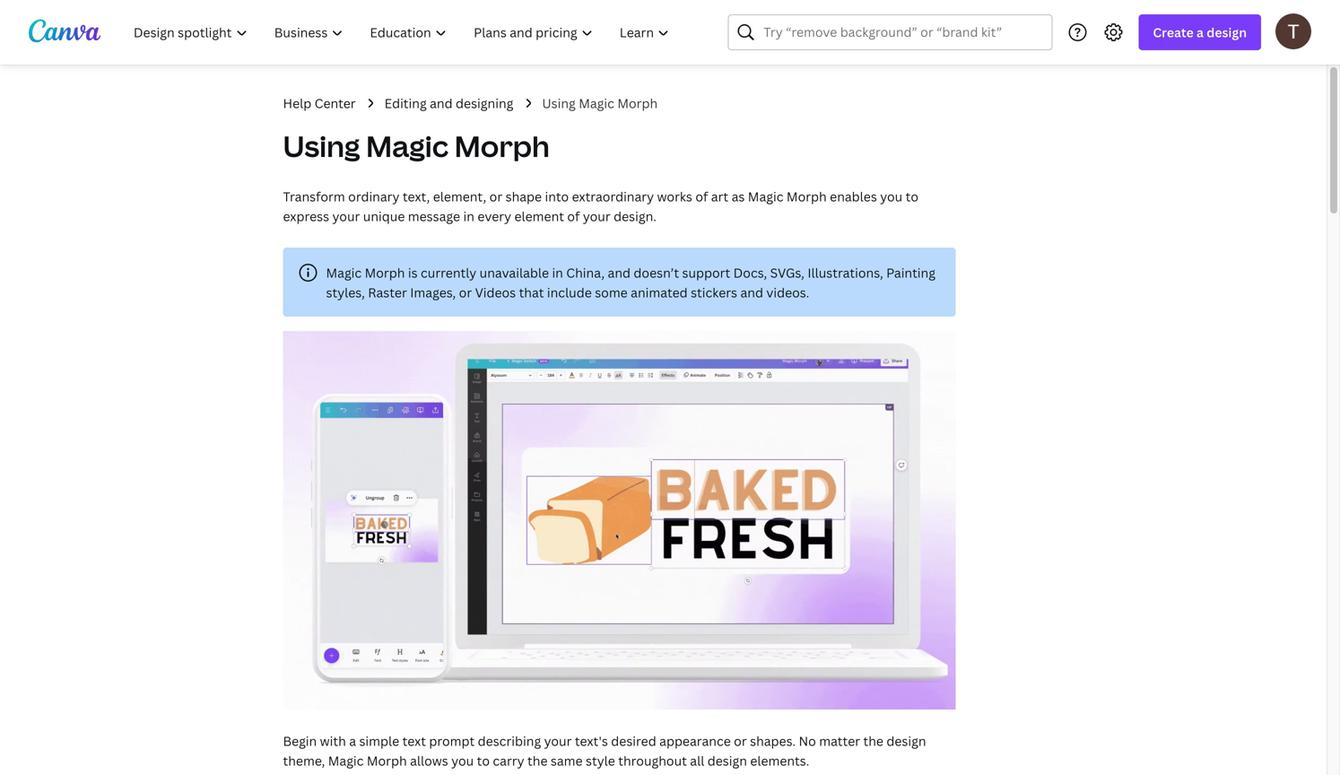 Task type: locate. For each thing, give the bounding box(es) containing it.
2 vertical spatial or
[[734, 733, 747, 750]]

and right editing
[[430, 95, 453, 112]]

design right all
[[708, 752, 748, 769]]

to right enables on the right top of the page
[[906, 188, 919, 205]]

enables
[[830, 188, 878, 205]]

1 vertical spatial to
[[477, 752, 490, 769]]

in down element,
[[464, 208, 475, 225]]

of left art
[[696, 188, 708, 205]]

using magic morph
[[542, 95, 658, 112], [283, 127, 550, 166]]

1 vertical spatial or
[[459, 284, 472, 301]]

shapes.
[[750, 733, 796, 750]]

extraordinary
[[572, 188, 654, 205]]

2 horizontal spatial or
[[734, 733, 747, 750]]

editing and designing link
[[385, 93, 514, 113]]

using down help center link
[[283, 127, 360, 166]]

using right designing
[[542, 95, 576, 112]]

of down 'into'
[[568, 208, 580, 225]]

you down prompt
[[452, 752, 474, 769]]

using magic morph link
[[542, 93, 658, 113]]

Try "remove background" or "brand kit" search field
[[764, 15, 1041, 49]]

allows
[[410, 752, 449, 769]]

a right create
[[1197, 24, 1204, 41]]

1 horizontal spatial a
[[1197, 24, 1204, 41]]

help
[[283, 95, 312, 112]]

0 horizontal spatial you
[[452, 752, 474, 769]]

matter
[[820, 733, 861, 750]]

1 horizontal spatial of
[[696, 188, 708, 205]]

carry
[[493, 752, 525, 769]]

magic inside the begin with a simple text prompt describing your text's desired appearance or shapes. no matter the design theme, magic morph allows you to carry the same style throughout all design elements.
[[328, 752, 364, 769]]

a
[[1197, 24, 1204, 41], [349, 733, 356, 750]]

in up include
[[552, 264, 564, 281]]

design
[[1207, 24, 1248, 41], [887, 733, 927, 750], [708, 752, 748, 769]]

1 vertical spatial in
[[552, 264, 564, 281]]

morph
[[618, 95, 658, 112], [455, 127, 550, 166], [787, 188, 827, 205], [365, 264, 405, 281], [367, 752, 407, 769]]

a right the with
[[349, 733, 356, 750]]

to
[[906, 188, 919, 205], [477, 752, 490, 769]]

1 horizontal spatial to
[[906, 188, 919, 205]]

0 horizontal spatial of
[[568, 208, 580, 225]]

1 vertical spatial design
[[887, 733, 927, 750]]

0 vertical spatial a
[[1197, 24, 1204, 41]]

in inside magic morph is currently unavailable in china, and doesn't support docs, svgs, illustrations, painting styles, raster images, or videos that include some animated stickers and videos.
[[552, 264, 564, 281]]

1 horizontal spatial in
[[552, 264, 564, 281]]

morph inside magic morph is currently unavailable in china, and doesn't support docs, svgs, illustrations, painting styles, raster images, or videos that include some animated stickers and videos.
[[365, 264, 405, 281]]

element,
[[433, 188, 487, 205]]

0 horizontal spatial to
[[477, 752, 490, 769]]

transform ordinary text, element, or shape into extraordinary works of art as magic morph enables you to express your unique message in every element of your design.
[[283, 188, 919, 225]]

animated
[[631, 284, 688, 301]]

videos
[[475, 284, 516, 301]]

shape
[[506, 188, 542, 205]]

design.
[[614, 208, 657, 225]]

to inside "transform ordinary text, element, or shape into extraordinary works of art as magic morph enables you to express your unique message in every element of your design."
[[906, 188, 919, 205]]

0 horizontal spatial and
[[430, 95, 453, 112]]

design right create
[[1207, 24, 1248, 41]]

design inside dropdown button
[[1207, 24, 1248, 41]]

ordinary
[[348, 188, 400, 205]]

0 vertical spatial using magic morph
[[542, 95, 658, 112]]

2 horizontal spatial design
[[1207, 24, 1248, 41]]

or up every
[[490, 188, 503, 205]]

0 vertical spatial of
[[696, 188, 708, 205]]

1 vertical spatial you
[[452, 752, 474, 769]]

raster
[[368, 284, 407, 301]]

you inside the begin with a simple text prompt describing your text's desired appearance or shapes. no matter the design theme, magic morph allows you to carry the same style throughout all design elements.
[[452, 752, 474, 769]]

styles,
[[326, 284, 365, 301]]

your up same
[[544, 733, 572, 750]]

design right matter
[[887, 733, 927, 750]]

1 horizontal spatial the
[[864, 733, 884, 750]]

1 vertical spatial a
[[349, 733, 356, 750]]

1 horizontal spatial using
[[542, 95, 576, 112]]

that
[[519, 284, 544, 301]]

the
[[864, 733, 884, 750], [528, 752, 548, 769]]

1 horizontal spatial you
[[881, 188, 903, 205]]

1 vertical spatial using magic morph
[[283, 127, 550, 166]]

or down currently
[[459, 284, 472, 301]]

0 vertical spatial in
[[464, 208, 475, 225]]

you right enables on the right top of the page
[[881, 188, 903, 205]]

0 vertical spatial to
[[906, 188, 919, 205]]

as
[[732, 188, 745, 205]]

your down extraordinary
[[583, 208, 611, 225]]

designing
[[456, 95, 514, 112]]

a inside the begin with a simple text prompt describing your text's desired appearance or shapes. no matter the design theme, magic morph allows you to carry the same style throughout all design elements.
[[349, 733, 356, 750]]

1 horizontal spatial your
[[544, 733, 572, 750]]

you inside "transform ordinary text, element, or shape into extraordinary works of art as magic morph enables you to express your unique message in every element of your design."
[[881, 188, 903, 205]]

svgs,
[[771, 264, 805, 281]]

of
[[696, 188, 708, 205], [568, 208, 580, 225]]

begin with a simple text prompt describing your text's desired appearance or shapes. no matter the design theme, magic morph allows you to carry the same style throughout all design elements.
[[283, 733, 927, 769]]

art
[[712, 188, 729, 205]]

with
[[320, 733, 346, 750]]

0 vertical spatial or
[[490, 188, 503, 205]]

you
[[881, 188, 903, 205], [452, 752, 474, 769]]

create a design
[[1154, 24, 1248, 41]]

same
[[551, 752, 583, 769]]

0 horizontal spatial the
[[528, 752, 548, 769]]

your
[[333, 208, 360, 225], [583, 208, 611, 225], [544, 733, 572, 750]]

and up some
[[608, 264, 631, 281]]

0 horizontal spatial or
[[459, 284, 472, 301]]

or
[[490, 188, 503, 205], [459, 284, 472, 301], [734, 733, 747, 750]]

appearance
[[660, 733, 731, 750]]

transform
[[283, 188, 345, 205]]

1 vertical spatial of
[[568, 208, 580, 225]]

2 horizontal spatial your
[[583, 208, 611, 225]]

and
[[430, 95, 453, 112], [608, 264, 631, 281], [741, 284, 764, 301]]

the right matter
[[864, 733, 884, 750]]

prompt
[[429, 733, 475, 750]]

magic inside "transform ordinary text, element, or shape into extraordinary works of art as magic morph enables you to express your unique message in every element of your design."
[[748, 188, 784, 205]]

0 horizontal spatial a
[[349, 733, 356, 750]]

theme,
[[283, 752, 325, 769]]

2 vertical spatial design
[[708, 752, 748, 769]]

0 vertical spatial design
[[1207, 24, 1248, 41]]

2 horizontal spatial and
[[741, 284, 764, 301]]

your down ordinary on the top left
[[333, 208, 360, 225]]

0 horizontal spatial in
[[464, 208, 475, 225]]

in
[[464, 208, 475, 225], [552, 264, 564, 281]]

1 horizontal spatial or
[[490, 188, 503, 205]]

magic morph is currently unavailable in china, and doesn't support docs, svgs, illustrations, painting styles, raster images, or videos that include some animated stickers and videos.
[[326, 264, 936, 301]]

0 vertical spatial you
[[881, 188, 903, 205]]

is
[[408, 264, 418, 281]]

unique
[[363, 208, 405, 225]]

text
[[403, 733, 426, 750]]

or inside the begin with a simple text prompt describing your text's desired appearance or shapes. no matter the design theme, magic morph allows you to carry the same style throughout all design elements.
[[734, 733, 747, 750]]

editing and designing
[[385, 95, 514, 112]]

the right carry
[[528, 752, 548, 769]]

1 vertical spatial using
[[283, 127, 360, 166]]

0 horizontal spatial using
[[283, 127, 360, 166]]

to left carry
[[477, 752, 490, 769]]

1 vertical spatial and
[[608, 264, 631, 281]]

to inside the begin with a simple text prompt describing your text's desired appearance or shapes. no matter the design theme, magic morph allows you to carry the same style throughout all design elements.
[[477, 752, 490, 769]]

1 vertical spatial the
[[528, 752, 548, 769]]

magic
[[579, 95, 615, 112], [366, 127, 449, 166], [748, 188, 784, 205], [326, 264, 362, 281], [328, 752, 364, 769]]

and down docs,
[[741, 284, 764, 301]]

0 horizontal spatial design
[[708, 752, 748, 769]]

no
[[799, 733, 817, 750]]

or left shapes.
[[734, 733, 747, 750]]

using
[[542, 95, 576, 112], [283, 127, 360, 166]]



Task type: vqa. For each thing, say whether or not it's contained in the screenshot.
search box
no



Task type: describe. For each thing, give the bounding box(es) containing it.
desired
[[611, 733, 657, 750]]

support
[[683, 264, 731, 281]]

top level navigation element
[[122, 14, 685, 50]]

create a design button
[[1139, 14, 1262, 50]]

1 horizontal spatial and
[[608, 264, 631, 281]]

0 vertical spatial using
[[542, 95, 576, 112]]

painting
[[887, 264, 936, 281]]

videos.
[[767, 284, 810, 301]]

0 vertical spatial and
[[430, 95, 453, 112]]

docs,
[[734, 264, 768, 281]]

all
[[690, 752, 705, 769]]

china,
[[567, 264, 605, 281]]

magic inside magic morph is currently unavailable in china, and doesn't support docs, svgs, illustrations, painting styles, raster images, or videos that include some animated stickers and videos.
[[326, 264, 362, 281]]

create
[[1154, 24, 1194, 41]]

terry turtle image
[[1276, 13, 1312, 49]]

currently
[[421, 264, 477, 281]]

your inside the begin with a simple text prompt describing your text's desired appearance or shapes. no matter the design theme, magic morph allows you to carry the same style throughout all design elements.
[[544, 733, 572, 750]]

doesn't
[[634, 264, 679, 281]]

stickers
[[691, 284, 738, 301]]

editing
[[385, 95, 427, 112]]

2 vertical spatial and
[[741, 284, 764, 301]]

1 horizontal spatial design
[[887, 733, 927, 750]]

or inside magic morph is currently unavailable in china, and doesn't support docs, svgs, illustrations, painting styles, raster images, or videos that include some animated stickers and videos.
[[459, 284, 472, 301]]

images,
[[410, 284, 456, 301]]

morph inside "transform ordinary text, element, or shape into extraordinary works of art as magic morph enables you to express your unique message in every element of your design."
[[787, 188, 827, 205]]

morph inside the begin with a simple text prompt describing your text's desired appearance or shapes. no matter the design theme, magic morph allows you to carry the same style throughout all design elements.
[[367, 752, 407, 769]]

help center link
[[283, 93, 356, 113]]

element
[[515, 208, 564, 225]]

elements.
[[751, 752, 810, 769]]

into
[[545, 188, 569, 205]]

help center
[[283, 95, 356, 112]]

works
[[657, 188, 693, 205]]

a inside dropdown button
[[1197, 24, 1204, 41]]

text,
[[403, 188, 430, 205]]

style
[[586, 752, 616, 769]]

include
[[547, 284, 592, 301]]

illustrations,
[[808, 264, 884, 281]]

throughout
[[619, 752, 687, 769]]

0 vertical spatial the
[[864, 733, 884, 750]]

message
[[408, 208, 460, 225]]

describing
[[478, 733, 541, 750]]

simple
[[359, 733, 400, 750]]

or inside "transform ordinary text, element, or shape into extraordinary works of art as magic morph enables you to express your unique message in every element of your design."
[[490, 188, 503, 205]]

express
[[283, 208, 329, 225]]

begin
[[283, 733, 317, 750]]

0 horizontal spatial your
[[333, 208, 360, 225]]

in inside "transform ordinary text, element, or shape into extraordinary works of art as magic morph enables you to express your unique message in every element of your design."
[[464, 208, 475, 225]]

center
[[315, 95, 356, 112]]

some
[[595, 284, 628, 301]]

every
[[478, 208, 512, 225]]

unavailable
[[480, 264, 549, 281]]

text's
[[575, 733, 608, 750]]



